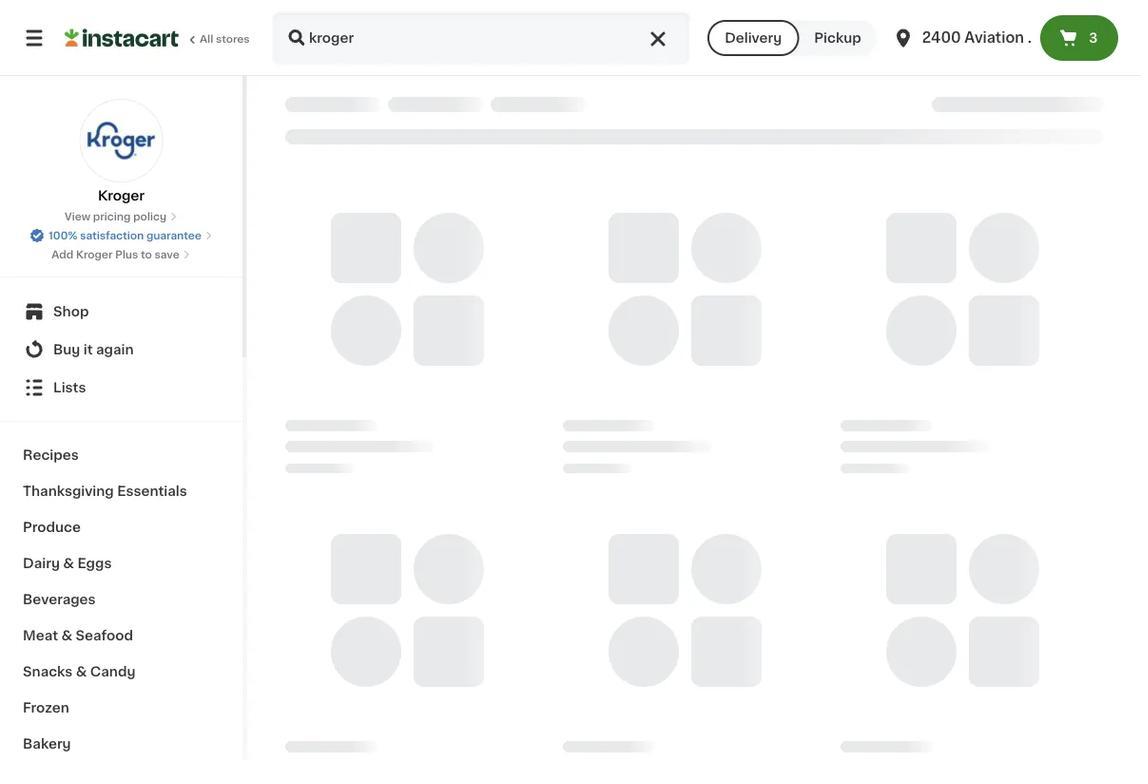 Task type: vqa. For each thing, say whether or not it's contained in the screenshot.
& corresponding to Snacks
yes



Task type: describe. For each thing, give the bounding box(es) containing it.
essentials
[[117, 485, 187, 498]]

100% satisfaction guarantee button
[[30, 224, 213, 243]]

beverages
[[23, 593, 96, 607]]

3
[[1089, 31, 1098, 45]]

plus
[[115, 250, 138, 260]]

meat & seafood
[[23, 630, 133, 643]]

guarantee
[[146, 231, 202, 241]]

snacks & candy link
[[11, 654, 231, 690]]

& for snacks
[[76, 666, 87, 679]]

& for meat
[[61, 630, 72, 643]]

delivery button
[[708, 20, 799, 56]]

dairy & eggs
[[23, 557, 112, 571]]

kroger logo image
[[79, 99, 163, 183]]

thanksgiving essentials
[[23, 485, 187, 498]]

lists
[[53, 381, 86, 395]]

seafood
[[76, 630, 133, 643]]

aviation
[[965, 31, 1024, 45]]

instacart logo image
[[65, 27, 179, 49]]

view pricing policy
[[65, 212, 167, 222]]

& for dairy
[[63, 557, 74, 571]]

dr
[[1028, 31, 1045, 45]]

stores
[[216, 34, 250, 44]]

view pricing policy link
[[65, 209, 178, 224]]

thanksgiving essentials link
[[11, 474, 231, 510]]

pickup button
[[799, 20, 877, 56]]

policy
[[133, 212, 167, 222]]

2400
[[922, 31, 961, 45]]

meat & seafood link
[[11, 618, 231, 654]]

kroger inside add kroger plus to save "link"
[[76, 250, 113, 260]]

buy
[[53, 343, 80, 357]]

pickup
[[814, 31, 861, 45]]

save
[[155, 250, 179, 260]]

eggs
[[77, 557, 112, 571]]

bakery link
[[11, 727, 231, 762]]

it
[[83, 343, 93, 357]]



Task type: locate. For each thing, give the bounding box(es) containing it.
Search field
[[274, 13, 689, 63]]

100%
[[49, 231, 77, 241]]

shop
[[53, 305, 89, 319]]

add kroger plus to save
[[52, 250, 179, 260]]

kroger down satisfaction on the left top
[[76, 250, 113, 260]]

add
[[52, 250, 73, 260]]

None search field
[[272, 11, 691, 65]]

lists link
[[11, 369, 231, 407]]

0 vertical spatial &
[[63, 557, 74, 571]]

recipes
[[23, 449, 79, 462]]

kroger inside kroger link
[[98, 189, 145, 203]]

again
[[96, 343, 134, 357]]

pricing
[[93, 212, 131, 222]]

add kroger plus to save link
[[52, 247, 191, 262]]

kroger link
[[79, 99, 163, 205]]

1 vertical spatial kroger
[[76, 250, 113, 260]]

dairy
[[23, 557, 60, 571]]

frozen
[[23, 702, 69, 715]]

snacks & candy
[[23, 666, 135, 679]]

meat
[[23, 630, 58, 643]]

frozen link
[[11, 690, 231, 727]]

service type group
[[708, 20, 877, 56]]

all stores
[[200, 34, 250, 44]]

view
[[65, 212, 90, 222]]

& right the meat on the bottom left of page
[[61, 630, 72, 643]]

all stores link
[[65, 11, 251, 65]]

100% satisfaction guarantee
[[49, 231, 202, 241]]

bakery
[[23, 738, 71, 751]]

2 vertical spatial &
[[76, 666, 87, 679]]

3 button
[[1040, 15, 1118, 61]]

buy it again link
[[11, 331, 231, 369]]

recipes link
[[11, 437, 231, 474]]

&
[[63, 557, 74, 571], [61, 630, 72, 643], [76, 666, 87, 679]]

& left eggs
[[63, 557, 74, 571]]

& left 'candy'
[[76, 666, 87, 679]]

satisfaction
[[80, 231, 144, 241]]

2400 aviation dr button
[[892, 11, 1045, 65]]

kroger
[[98, 189, 145, 203], [76, 250, 113, 260]]

dairy & eggs link
[[11, 546, 231, 582]]

snacks
[[23, 666, 73, 679]]

produce link
[[11, 510, 231, 546]]

2400 aviation dr
[[922, 31, 1045, 45]]

0 vertical spatial kroger
[[98, 189, 145, 203]]

buy it again
[[53, 343, 134, 357]]

kroger up view pricing policy link
[[98, 189, 145, 203]]

produce
[[23, 521, 81, 534]]

shop link
[[11, 293, 231, 331]]

delivery
[[725, 31, 782, 45]]

to
[[141, 250, 152, 260]]

all
[[200, 34, 213, 44]]

thanksgiving
[[23, 485, 114, 498]]

1 vertical spatial &
[[61, 630, 72, 643]]

beverages link
[[11, 582, 231, 618]]

candy
[[90, 666, 135, 679]]



